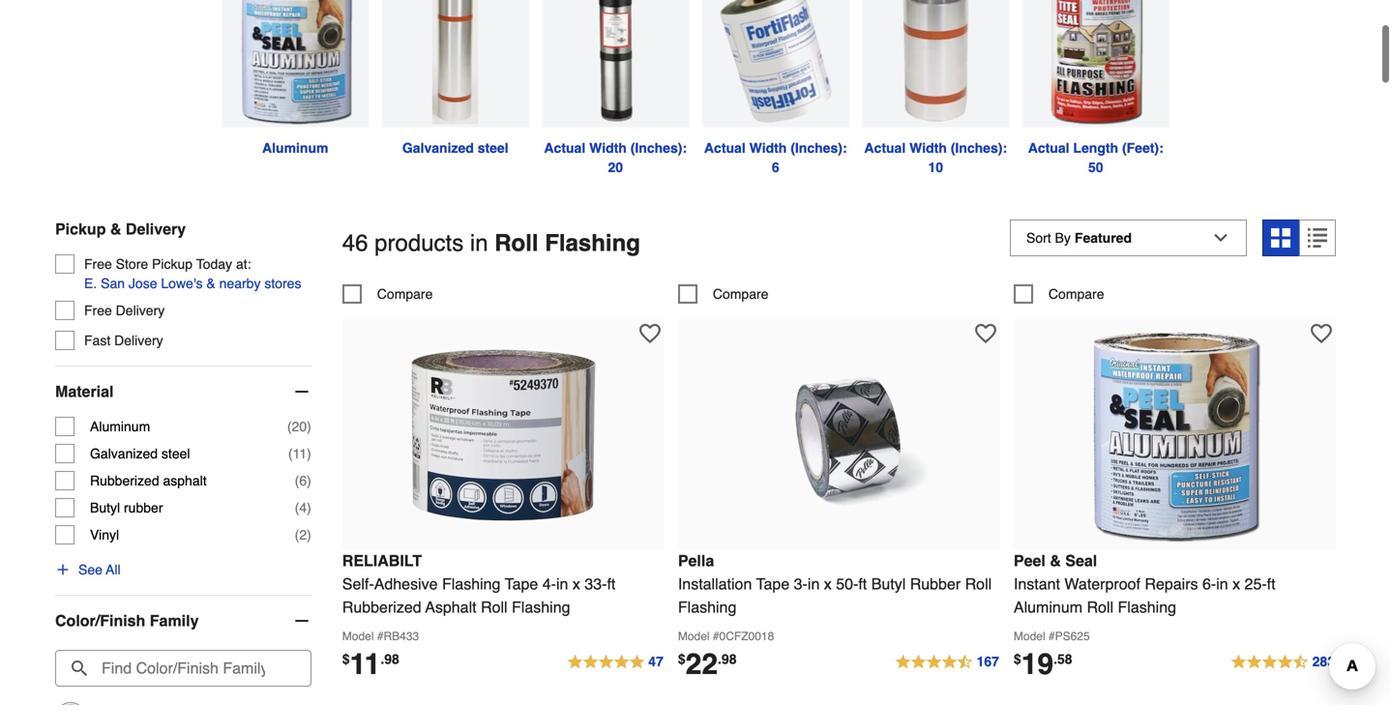 Task type: vqa. For each thing, say whether or not it's contained in the screenshot.


Task type: describe. For each thing, give the bounding box(es) containing it.
actual width (inches): 20 link
[[536, 0, 696, 177]]

free store pickup today at:
[[84, 256, 251, 272]]

0 horizontal spatial 20
[[292, 419, 307, 435]]

nearby
[[219, 276, 261, 291]]

ps625
[[1055, 630, 1090, 643]]

( for 20
[[287, 419, 292, 435]]

roll inside reliabilt self-adhesive flashing tape 4-in x 33-ft rubberized asphalt roll flashing
[[481, 598, 508, 616]]

minus image for color/finish family
[[292, 612, 311, 631]]

actual width (inches): 6
[[704, 140, 851, 175]]

50
[[1088, 160, 1104, 175]]

galvanized steel link
[[375, 0, 536, 158]]

flashing down '4-' on the left of page
[[512, 598, 570, 616]]

x inside pella installation tape 3-in x 50-ft butyl rubber roll flashing
[[824, 575, 832, 593]]

model for installation tape 3-in x 50-ft butyl rubber roll flashing
[[678, 630, 710, 643]]

material
[[55, 383, 114, 401]]

3-
[[794, 575, 808, 593]]

delivery for free delivery
[[116, 303, 165, 318]]

actual width (inches): 10 link
[[856, 0, 1016, 177]]

4.5 stars image for 19
[[1230, 651, 1336, 674]]

33-
[[585, 575, 607, 593]]

(inches): for actual width (inches): 6
[[791, 140, 847, 156]]

46 products in roll flashing
[[342, 230, 640, 256]]

seal
[[1066, 552, 1097, 570]]

compare for the 5013949233 element
[[377, 286, 433, 302]]

rubberized asphalt
[[90, 473, 207, 489]]

actual price $22.98 element
[[678, 648, 737, 681]]

1 horizontal spatial galvanized
[[402, 140, 474, 156]]

roll flashing material galvanized steel image
[[382, 0, 529, 127]]

0 horizontal spatial rubberized
[[90, 473, 159, 489]]

roll inside peel & seal instant waterproof repairs 6-in x 25-ft aluminum roll flashing
[[1087, 598, 1114, 616]]

167 button
[[895, 651, 1000, 674]]

width for 10
[[910, 140, 947, 156]]

asphalt
[[425, 598, 477, 616]]

tape inside reliabilt self-adhesive flashing tape 4-in x 33-ft rubberized asphalt roll flashing
[[505, 575, 538, 593]]

& inside button
[[206, 276, 216, 291]]

adhesive
[[374, 575, 438, 593]]

( 6 )
[[295, 473, 311, 489]]

) for ( 20 )
[[307, 419, 311, 435]]

25-
[[1245, 575, 1267, 593]]

) for ( 2 )
[[307, 527, 311, 543]]

0 horizontal spatial aluminum
[[90, 419, 150, 435]]

47 button
[[566, 651, 665, 674]]

0 vertical spatial delivery
[[126, 220, 186, 238]]

$ for 11
[[342, 652, 350, 667]]

.98 for 11
[[381, 652, 399, 667]]

) for ( 11 )
[[307, 446, 311, 462]]

actual width (inches): 6 link
[[696, 0, 856, 177]]

reliabilt
[[342, 552, 422, 570]]

19
[[1021, 648, 1054, 681]]

model # 0cfz0018
[[678, 630, 774, 643]]

san
[[101, 276, 125, 291]]

flashing up asphalt
[[442, 575, 501, 593]]

0 vertical spatial butyl
[[90, 500, 120, 516]]

50-
[[836, 575, 859, 593]]

5 stars image
[[566, 651, 665, 674]]

reliabilt self-adhesive flashing tape 4-in x 33-ft rubberized asphalt roll flashing
[[342, 552, 616, 616]]

color/finish
[[55, 612, 145, 630]]

.98 for 22
[[718, 652, 737, 667]]

11 for $ 11 .98
[[350, 648, 381, 681]]

actual for actual width (inches): 20
[[544, 140, 586, 156]]

at:
[[236, 256, 251, 272]]

stores
[[264, 276, 301, 291]]

$ 22 .98
[[678, 648, 737, 681]]

rubber
[[124, 500, 163, 516]]

0cfz0018
[[719, 630, 774, 643]]

flashing down actual width (inches): 20
[[545, 230, 640, 256]]

(inches): for actual width (inches): 20
[[631, 140, 687, 156]]

283
[[1313, 654, 1335, 669]]

vinyl
[[90, 527, 119, 543]]

actual for actual length (feet): 50
[[1028, 140, 1070, 156]]

( 2 )
[[295, 527, 311, 543]]

2 heart outline image from the left
[[975, 323, 996, 344]]

aluminum inside peel & seal instant waterproof repairs 6-in x 25-ft aluminum roll flashing
[[1014, 598, 1083, 616]]

pella
[[678, 552, 714, 570]]

ft inside reliabilt self-adhesive flashing tape 4-in x 33-ft rubberized asphalt roll flashing
[[607, 575, 616, 593]]

peel & seal instant waterproof repairs 6-in x 25-ft aluminum roll flashing
[[1014, 552, 1276, 616]]

(feet):
[[1122, 140, 1164, 156]]

2
[[299, 527, 307, 543]]

color/finish family button
[[55, 596, 311, 646]]

family
[[150, 612, 199, 630]]

( 4 )
[[295, 500, 311, 516]]

e. san jose lowe's & nearby stores
[[84, 276, 301, 291]]

& for peel
[[1050, 552, 1061, 570]]

minus image for material
[[292, 382, 311, 402]]

1 vertical spatial steel
[[162, 446, 190, 462]]

actual price $19.58 element
[[1014, 648, 1073, 681]]

instant
[[1014, 575, 1060, 593]]

$ for 19
[[1014, 652, 1021, 667]]

rb433
[[384, 630, 419, 643]]

) for ( 6 )
[[307, 473, 311, 489]]

1 vertical spatial 6
[[299, 473, 307, 489]]

5013949233 element
[[342, 284, 433, 304]]

$ 19 .58
[[1014, 648, 1073, 681]]

in inside reliabilt self-adhesive flashing tape 4-in x 33-ft rubberized asphalt roll flashing
[[556, 575, 568, 593]]

delivery for fast delivery
[[114, 333, 163, 348]]

ft inside peel & seal instant waterproof repairs 6-in x 25-ft aluminum roll flashing
[[1267, 575, 1276, 593]]

plus image
[[55, 562, 71, 578]]

roll flashing actual width (inches) 6 image
[[702, 0, 849, 127]]

free for free store pickup today at:
[[84, 256, 112, 272]]

tape inside pella installation tape 3-in x 50-ft butyl rubber roll flashing
[[756, 575, 790, 593]]

x inside reliabilt self-adhesive flashing tape 4-in x 33-ft rubberized asphalt roll flashing
[[573, 575, 580, 593]]

pella installation tape 3-in x 50-ft butyl rubber roll flashing image
[[733, 329, 946, 542]]

x inside peel & seal instant waterproof repairs 6-in x 25-ft aluminum roll flashing
[[1233, 575, 1241, 593]]

compare for 1018733 element
[[1049, 286, 1104, 302]]

store
[[116, 256, 148, 272]]

6 inside actual width (inches): 6
[[772, 160, 780, 175]]

lowe's
[[161, 276, 203, 291]]

model # ps625
[[1014, 630, 1090, 643]]

compare for 5004730195 element
[[713, 286, 769, 302]]

0 horizontal spatial pickup
[[55, 220, 106, 238]]

) for ( 4 )
[[307, 500, 311, 516]]

roll flashing material aluminum image
[[222, 0, 369, 127]]

free for free delivery
[[84, 303, 112, 318]]

products
[[375, 230, 464, 256]]



Task type: locate. For each thing, give the bounding box(es) containing it.
2 horizontal spatial x
[[1233, 575, 1241, 593]]

$
[[342, 652, 350, 667], [678, 652, 686, 667], [1014, 652, 1021, 667]]

$ right 47
[[678, 652, 686, 667]]

2 horizontal spatial &
[[1050, 552, 1061, 570]]

.58
[[1054, 652, 1073, 667]]

reliabilt self-adhesive flashing tape 4-in x 33-ft rubberized asphalt roll flashing image
[[397, 329, 610, 542]]

3 $ from the left
[[1014, 652, 1021, 667]]

pickup up 'lowe's'
[[152, 256, 193, 272]]

1 vertical spatial butyl
[[871, 575, 906, 593]]

width inside actual width (inches): 6
[[749, 140, 787, 156]]

rubberized up butyl rubber
[[90, 473, 159, 489]]

(inches): inside actual width (inches): 10
[[951, 140, 1007, 156]]

3 model from the left
[[1014, 630, 1046, 643]]

0 horizontal spatial &
[[110, 220, 121, 238]]

2 vertical spatial &
[[1050, 552, 1061, 570]]

) down the ( 4 )
[[307, 527, 311, 543]]

1 horizontal spatial width
[[749, 140, 787, 156]]

length
[[1073, 140, 1119, 156]]

3 actual from the left
[[864, 140, 906, 156]]

2 ) from the top
[[307, 446, 311, 462]]

model for instant waterproof repairs 6-in x 25-ft aluminum roll flashing
[[1014, 630, 1046, 643]]

3 ft from the left
[[1267, 575, 1276, 593]]

steel
[[478, 140, 509, 156], [162, 446, 190, 462]]

1 horizontal spatial pickup
[[152, 256, 193, 272]]

0 horizontal spatial tape
[[505, 575, 538, 593]]

ft
[[607, 575, 616, 593], [859, 575, 867, 593], [1267, 575, 1276, 593]]

actual width (inches): 10
[[864, 140, 1011, 175]]

today
[[196, 256, 232, 272]]

1 vertical spatial minus image
[[292, 612, 311, 631]]

( up ( 11 )
[[287, 419, 292, 435]]

) up ( 6 )
[[307, 446, 311, 462]]

47
[[649, 654, 664, 669]]

roll flashing actual width (inches) 20 image
[[542, 0, 689, 127]]

11 down ( 20 )
[[293, 446, 307, 462]]

( for 6
[[295, 473, 299, 489]]

2 ft from the left
[[859, 575, 867, 593]]

1 horizontal spatial compare
[[713, 286, 769, 302]]

1 actual from the left
[[544, 140, 586, 156]]

rubberized inside reliabilt self-adhesive flashing tape 4-in x 33-ft rubberized asphalt roll flashing
[[342, 598, 422, 616]]

1 vertical spatial 11
[[350, 648, 381, 681]]

$ right 167
[[1014, 652, 1021, 667]]

2 horizontal spatial aluminum
[[1014, 598, 1083, 616]]

# up actual price $22.98 element
[[713, 630, 719, 643]]

1 horizontal spatial 20
[[608, 160, 623, 175]]

1 vertical spatial rubberized
[[342, 598, 422, 616]]

roll flashing actual width (inches) 10 image
[[862, 0, 1009, 127]]

( down the ( 4 )
[[295, 527, 299, 543]]

& inside peel & seal instant waterproof repairs 6-in x 25-ft aluminum roll flashing
[[1050, 552, 1061, 570]]

0 horizontal spatial x
[[573, 575, 580, 593]]

0 horizontal spatial 4.5 stars image
[[895, 651, 1000, 674]]

& for pickup
[[110, 220, 121, 238]]

0 horizontal spatial #
[[377, 630, 384, 643]]

( for 4
[[295, 500, 299, 516]]

4.5 stars image containing 283
[[1230, 651, 1336, 674]]

fast
[[84, 333, 111, 348]]

4-
[[543, 575, 556, 593]]

(inches): down roll flashing actual width (inches) 20 image at the left of page
[[631, 140, 687, 156]]

repairs
[[1145, 575, 1198, 593]]

Find Color/Finish Family text field
[[55, 650, 311, 687]]

2 horizontal spatial model
[[1014, 630, 1046, 643]]

steel up asphalt
[[162, 446, 190, 462]]

1 horizontal spatial (inches):
[[791, 140, 847, 156]]

2 tape from the left
[[756, 575, 790, 593]]

(inches): down "roll flashing actual width (inches) 6" image
[[791, 140, 847, 156]]

1 tape from the left
[[505, 575, 538, 593]]

jose
[[129, 276, 157, 291]]

model up 19
[[1014, 630, 1046, 643]]

0 horizontal spatial ft
[[607, 575, 616, 593]]

e. san jose lowe's & nearby stores button
[[84, 274, 301, 293]]

4
[[299, 500, 307, 516]]

butyl right '50-'
[[871, 575, 906, 593]]

2 4.5 stars image from the left
[[1230, 651, 1336, 674]]

actual inside actual length (feet): 50
[[1028, 140, 1070, 156]]

width for 6
[[749, 140, 787, 156]]

actual
[[544, 140, 586, 156], [704, 140, 746, 156], [864, 140, 906, 156], [1028, 140, 1070, 156]]

color/finish family
[[55, 612, 199, 630]]

(inches): for actual width (inches): 10
[[951, 140, 1007, 156]]

) up '( 2 )'
[[307, 500, 311, 516]]

2 vertical spatial aluminum
[[1014, 598, 1083, 616]]

.98 down model # rb433
[[381, 652, 399, 667]]

11 down model # rb433
[[350, 648, 381, 681]]

1 horizontal spatial rubberized
[[342, 598, 422, 616]]

1 vertical spatial 20
[[292, 419, 307, 435]]

waterproof
[[1065, 575, 1141, 593]]

4.5 stars image down the 25-
[[1230, 651, 1336, 674]]

pickup & delivery
[[55, 220, 186, 238]]

& down today
[[206, 276, 216, 291]]

delivery down free delivery
[[114, 333, 163, 348]]

6
[[772, 160, 780, 175], [299, 473, 307, 489]]

in left 33- on the bottom of the page
[[556, 575, 568, 593]]

2 horizontal spatial #
[[1049, 630, 1055, 643]]

0 horizontal spatial butyl
[[90, 500, 120, 516]]

$ 11 .98
[[342, 648, 399, 681]]

( for 11
[[288, 446, 293, 462]]

3 ) from the top
[[307, 473, 311, 489]]

0 horizontal spatial heart outline image
[[639, 323, 661, 344]]

ft right 6-
[[1267, 575, 1276, 593]]

4 ) from the top
[[307, 500, 311, 516]]

( for 2
[[295, 527, 299, 543]]

1 horizontal spatial $
[[678, 652, 686, 667]]

11 for ( 11 )
[[293, 446, 307, 462]]

$ inside $ 22 .98
[[678, 652, 686, 667]]

#
[[377, 630, 384, 643], [713, 630, 719, 643], [1049, 630, 1055, 643]]

(inches):
[[631, 140, 687, 156], [791, 140, 847, 156], [951, 140, 1007, 156]]

1 vertical spatial &
[[206, 276, 216, 291]]

1 $ from the left
[[342, 652, 350, 667]]

(inches): inside actual width (inches): 6
[[791, 140, 847, 156]]

1 vertical spatial aluminum
[[90, 419, 150, 435]]

actual inside actual width (inches): 10
[[864, 140, 906, 156]]

1 heart outline image from the left
[[639, 323, 661, 344]]

1 horizontal spatial model
[[678, 630, 710, 643]]

galvanized
[[402, 140, 474, 156], [90, 446, 158, 462]]

0 vertical spatial galvanized steel
[[402, 140, 509, 156]]

2 minus image from the top
[[292, 612, 311, 631]]

0 horizontal spatial width
[[589, 140, 627, 156]]

0 horizontal spatial (inches):
[[631, 140, 687, 156]]

2 x from the left
[[824, 575, 832, 593]]

4.5 stars image down rubber
[[895, 651, 1000, 674]]

list view image
[[1308, 228, 1328, 248]]

minus image inside color/finish family button
[[292, 612, 311, 631]]

aluminum link
[[215, 0, 375, 158]]

2 horizontal spatial compare
[[1049, 286, 1104, 302]]

3 # from the left
[[1049, 630, 1055, 643]]

.98 inside $ 11 .98
[[381, 652, 399, 667]]

0 horizontal spatial steel
[[162, 446, 190, 462]]

1 vertical spatial galvanized
[[90, 446, 158, 462]]

x left 33- on the bottom of the page
[[573, 575, 580, 593]]

x left the 25-
[[1233, 575, 1241, 593]]

flashing down repairs
[[1118, 598, 1177, 616]]

minus image up ( 20 )
[[292, 382, 311, 402]]

.98 down the model # 0cfz0018
[[718, 652, 737, 667]]

width inside actual width (inches): 10
[[910, 140, 947, 156]]

1 horizontal spatial ft
[[859, 575, 867, 593]]

see
[[78, 562, 102, 578]]

2 width from the left
[[749, 140, 787, 156]]

in right products
[[470, 230, 488, 256]]

tape left 3-
[[756, 575, 790, 593]]

galvanized steel inside galvanized steel link
[[402, 140, 509, 156]]

1 horizontal spatial heart outline image
[[975, 323, 996, 344]]

20 inside actual width (inches): 20
[[608, 160, 623, 175]]

compare inside 5004730195 element
[[713, 286, 769, 302]]

0 vertical spatial &
[[110, 220, 121, 238]]

0 vertical spatial pickup
[[55, 220, 106, 238]]

(
[[287, 419, 292, 435], [288, 446, 293, 462], [295, 473, 299, 489], [295, 500, 299, 516], [295, 527, 299, 543]]

e.
[[84, 276, 97, 291]]

0 vertical spatial free
[[84, 256, 112, 272]]

)
[[307, 419, 311, 435], [307, 446, 311, 462], [307, 473, 311, 489], [307, 500, 311, 516], [307, 527, 311, 543]]

0 horizontal spatial galvanized steel
[[90, 446, 190, 462]]

butyl
[[90, 500, 120, 516], [871, 575, 906, 593]]

model up 22
[[678, 630, 710, 643]]

167
[[977, 654, 999, 669]]

1 4.5 stars image from the left
[[895, 651, 1000, 674]]

( down ( 6 )
[[295, 500, 299, 516]]

2 model from the left
[[678, 630, 710, 643]]

x left '50-'
[[824, 575, 832, 593]]

asphalt
[[163, 473, 207, 489]]

actual length (feet): 50
[[1028, 140, 1168, 175]]

flashing inside pella installation tape 3-in x 50-ft butyl rubber roll flashing
[[678, 598, 737, 616]]

0 vertical spatial minus image
[[292, 382, 311, 402]]

minus image inside material button
[[292, 382, 311, 402]]

1 width from the left
[[589, 140, 627, 156]]

4.5 stars image containing 167
[[895, 651, 1000, 674]]

roll flashing actual length (feet) 50 image
[[1022, 0, 1170, 127]]

46
[[342, 230, 368, 256]]

delivery down jose
[[116, 303, 165, 318]]

1 vertical spatial pickup
[[152, 256, 193, 272]]

aluminum
[[262, 140, 328, 156], [90, 419, 150, 435], [1014, 598, 1083, 616]]

heart outline image
[[639, 323, 661, 344], [975, 323, 996, 344]]

heart outline image
[[1311, 323, 1332, 344]]

3 width from the left
[[910, 140, 947, 156]]

ft right '4-' on the left of page
[[607, 575, 616, 593]]

peel
[[1014, 552, 1046, 570]]

galvanized up "rubberized asphalt"
[[90, 446, 158, 462]]

1 horizontal spatial 6
[[772, 160, 780, 175]]

2 actual from the left
[[704, 140, 746, 156]]

2 (inches): from the left
[[791, 140, 847, 156]]

283 button
[[1230, 651, 1336, 674]]

4 actual from the left
[[1028, 140, 1070, 156]]

0 horizontal spatial compare
[[377, 286, 433, 302]]

galvanized down roll flashing material galvanized steel "image"
[[402, 140, 474, 156]]

2 horizontal spatial (inches):
[[951, 140, 1007, 156]]

in left '50-'
[[808, 575, 820, 593]]

3 compare from the left
[[1049, 286, 1104, 302]]

material button
[[55, 367, 311, 417]]

1 horizontal spatial 4.5 stars image
[[1230, 651, 1336, 674]]

actual price $11.98 element
[[342, 648, 399, 681]]

1 model from the left
[[342, 630, 374, 643]]

1 ft from the left
[[607, 575, 616, 593]]

butyl inside pella installation tape 3-in x 50-ft butyl rubber roll flashing
[[871, 575, 906, 593]]

6-
[[1203, 575, 1216, 593]]

delivery
[[126, 220, 186, 238], [116, 303, 165, 318], [114, 333, 163, 348]]

actual for actual width (inches): 6
[[704, 140, 746, 156]]

delivery up free store pickup today at:
[[126, 220, 186, 238]]

free up e.
[[84, 256, 112, 272]]

0 horizontal spatial galvanized
[[90, 446, 158, 462]]

1 vertical spatial delivery
[[116, 303, 165, 318]]

flashing
[[545, 230, 640, 256], [442, 575, 501, 593], [512, 598, 570, 616], [678, 598, 737, 616], [1118, 598, 1177, 616]]

1 x from the left
[[573, 575, 580, 593]]

2 free from the top
[[84, 303, 112, 318]]

1 horizontal spatial galvanized steel
[[402, 140, 509, 156]]

minus image left model # rb433
[[292, 612, 311, 631]]

1 horizontal spatial butyl
[[871, 575, 906, 593]]

2 vertical spatial delivery
[[114, 333, 163, 348]]

3 x from the left
[[1233, 575, 1241, 593]]

4.5 stars image for 22
[[895, 651, 1000, 674]]

pickup up e.
[[55, 220, 106, 238]]

1 horizontal spatial x
[[824, 575, 832, 593]]

installation
[[678, 575, 752, 593]]

(inches): down roll flashing actual width (inches) 10 image
[[951, 140, 1007, 156]]

1 horizontal spatial .98
[[718, 652, 737, 667]]

1 compare from the left
[[377, 286, 433, 302]]

rubber
[[910, 575, 961, 593]]

0 horizontal spatial $
[[342, 652, 350, 667]]

( down ( 11 )
[[295, 473, 299, 489]]

rubberized
[[90, 473, 159, 489], [342, 598, 422, 616]]

in left the 25-
[[1216, 575, 1228, 593]]

ft inside pella installation tape 3-in x 50-ft butyl rubber roll flashing
[[859, 575, 867, 593]]

actual width (inches): 20
[[544, 140, 691, 175]]

actual for actual width (inches): 10
[[864, 140, 906, 156]]

compare inside 1018733 element
[[1049, 286, 1104, 302]]

see all
[[78, 562, 121, 578]]

in inside peel & seal instant waterproof repairs 6-in x 25-ft aluminum roll flashing
[[1216, 575, 1228, 593]]

1 .98 from the left
[[381, 652, 399, 667]]

0 horizontal spatial 6
[[299, 473, 307, 489]]

0 vertical spatial 20
[[608, 160, 623, 175]]

# for asphalt
[[377, 630, 384, 643]]

fast delivery
[[84, 333, 163, 348]]

# up .58
[[1049, 630, 1055, 643]]

model for self-adhesive flashing tape 4-in x 33-ft rubberized asphalt roll flashing
[[342, 630, 374, 643]]

2 $ from the left
[[678, 652, 686, 667]]

actual inside actual width (inches): 20
[[544, 140, 586, 156]]

4.5 stars image
[[895, 651, 1000, 674], [1230, 651, 1336, 674]]

( 20 )
[[287, 419, 311, 435]]

flashing down installation
[[678, 598, 737, 616]]

2 horizontal spatial width
[[910, 140, 947, 156]]

& up store
[[110, 220, 121, 238]]

compare
[[377, 286, 433, 302], [713, 286, 769, 302], [1049, 286, 1104, 302]]

width inside actual width (inches): 20
[[589, 140, 627, 156]]

minus image
[[292, 382, 311, 402], [292, 612, 311, 631]]

0 vertical spatial galvanized
[[402, 140, 474, 156]]

2 # from the left
[[713, 630, 719, 643]]

roll inside pella installation tape 3-in x 50-ft butyl rubber roll flashing
[[965, 575, 992, 593]]

( 11 )
[[288, 446, 311, 462]]

0 vertical spatial 6
[[772, 160, 780, 175]]

3 (inches): from the left
[[951, 140, 1007, 156]]

5 ) from the top
[[307, 527, 311, 543]]

compare inside the 5013949233 element
[[377, 286, 433, 302]]

1 horizontal spatial 11
[[350, 648, 381, 681]]

flashing inside peel & seal instant waterproof repairs 6-in x 25-ft aluminum roll flashing
[[1118, 598, 1177, 616]]

1 (inches): from the left
[[631, 140, 687, 156]]

galvanized steel up "rubberized asphalt"
[[90, 446, 190, 462]]

# up actual price $11.98 element
[[377, 630, 384, 643]]

$ inside $ 19 .58
[[1014, 652, 1021, 667]]

model
[[342, 630, 374, 643], [678, 630, 710, 643], [1014, 630, 1046, 643]]

) up 4
[[307, 473, 311, 489]]

aluminum down instant
[[1014, 598, 1083, 616]]

aluminum down material
[[90, 419, 150, 435]]

self-
[[342, 575, 374, 593]]

steel down roll flashing material galvanized steel "image"
[[478, 140, 509, 156]]

1 horizontal spatial &
[[206, 276, 216, 291]]

10
[[928, 160, 943, 175]]

1 horizontal spatial #
[[713, 630, 719, 643]]

1 horizontal spatial aluminum
[[262, 140, 328, 156]]

aluminum down roll flashing material aluminum image
[[262, 140, 328, 156]]

0 vertical spatial 11
[[293, 446, 307, 462]]

model up $ 11 .98
[[342, 630, 374, 643]]

free
[[84, 256, 112, 272], [84, 303, 112, 318]]

rubberized up model # rb433
[[342, 598, 422, 616]]

butyl rubber
[[90, 500, 163, 516]]

$ inside $ 11 .98
[[342, 652, 350, 667]]

1018733 element
[[1014, 284, 1104, 304]]

( down ( 20 )
[[288, 446, 293, 462]]

0 horizontal spatial .98
[[381, 652, 399, 667]]

1 minus image from the top
[[292, 382, 311, 402]]

2 horizontal spatial ft
[[1267, 575, 1276, 593]]

1 ) from the top
[[307, 419, 311, 435]]

width down "roll flashing actual width (inches) 6" image
[[749, 140, 787, 156]]

free delivery
[[84, 303, 165, 318]]

1 horizontal spatial tape
[[756, 575, 790, 593]]

2 compare from the left
[[713, 286, 769, 302]]

5004730195 element
[[678, 284, 769, 304]]

peel & seal instant waterproof repairs 6-in x 25-ft aluminum roll flashing image
[[1069, 329, 1282, 542]]

0 horizontal spatial model
[[342, 630, 374, 643]]

# for flashing
[[713, 630, 719, 643]]

x
[[573, 575, 580, 593], [824, 575, 832, 593], [1233, 575, 1241, 593]]

butyl up vinyl
[[90, 500, 120, 516]]

1 horizontal spatial steel
[[478, 140, 509, 156]]

0 horizontal spatial 11
[[293, 446, 307, 462]]

2 horizontal spatial $
[[1014, 652, 1021, 667]]

2 .98 from the left
[[718, 652, 737, 667]]

& right peel
[[1050, 552, 1061, 570]]

grid view image
[[1271, 228, 1291, 248]]

in
[[470, 230, 488, 256], [556, 575, 568, 593], [808, 575, 820, 593], [1216, 575, 1228, 593]]

0 vertical spatial steel
[[478, 140, 509, 156]]

actual inside actual width (inches): 6
[[704, 140, 746, 156]]

) up ( 11 )
[[307, 419, 311, 435]]

model # rb433
[[342, 630, 419, 643]]

1 free from the top
[[84, 256, 112, 272]]

actual length (feet): 50 link
[[1016, 0, 1176, 177]]

1 # from the left
[[377, 630, 384, 643]]

$ down model # rb433
[[342, 652, 350, 667]]

.98 inside $ 22 .98
[[718, 652, 737, 667]]

.98
[[381, 652, 399, 667], [718, 652, 737, 667]]

$ for 22
[[678, 652, 686, 667]]

0 vertical spatial rubberized
[[90, 473, 159, 489]]

width down roll flashing actual width (inches) 20 image at the left of page
[[589, 140, 627, 156]]

ft right 3-
[[859, 575, 867, 593]]

1 vertical spatial galvanized steel
[[90, 446, 190, 462]]

in inside pella installation tape 3-in x 50-ft butyl rubber roll flashing
[[808, 575, 820, 593]]

1 vertical spatial free
[[84, 303, 112, 318]]

all
[[106, 562, 121, 578]]

&
[[110, 220, 121, 238], [206, 276, 216, 291], [1050, 552, 1061, 570]]

width up "10"
[[910, 140, 947, 156]]

width for 20
[[589, 140, 627, 156]]

roll
[[495, 230, 539, 256], [965, 575, 992, 593], [481, 598, 508, 616], [1087, 598, 1114, 616]]

see all button
[[55, 560, 121, 580]]

tape left '4-' on the left of page
[[505, 575, 538, 593]]

pickup
[[55, 220, 106, 238], [152, 256, 193, 272]]

0 vertical spatial aluminum
[[262, 140, 328, 156]]

(inches): inside actual width (inches): 20
[[631, 140, 687, 156]]

22
[[686, 648, 718, 681]]

free down e.
[[84, 303, 112, 318]]

galvanized steel down roll flashing material galvanized steel "image"
[[402, 140, 509, 156]]

# for aluminum
[[1049, 630, 1055, 643]]

pella installation tape 3-in x 50-ft butyl rubber roll flashing
[[678, 552, 992, 616]]



